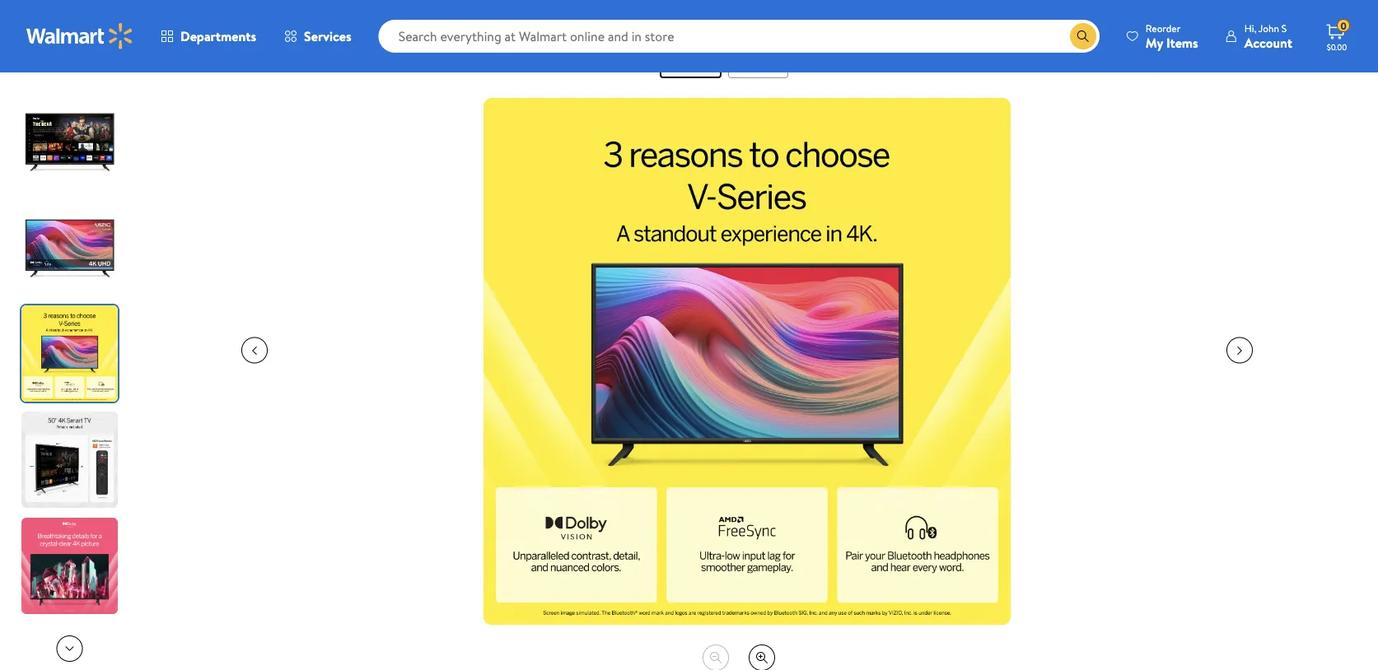 Task type: describe. For each thing, give the bounding box(es) containing it.
do
[[971, 372, 987, 392]]

v-series
[[567, 520, 609, 536]]

$248.00
[[989, 4, 1073, 36]]

shipping
[[1090, 624, 1133, 640]]

0 horizontal spatial screen
[[38, 478, 73, 494]]

learn how button
[[1041, 65, 1092, 82]]

electronics link
[[899, 79, 970, 97]]

refresh
[[492, 499, 531, 515]]

delivery to dallas, 75211
[[938, 527, 1061, 543]]

&
[[553, 80, 560, 96]]

gift finder
[[829, 80, 885, 96]]

vizio
[[107, 499, 136, 515]]

you
[[941, 39, 959, 55]]

grocery
[[510, 80, 550, 96]]

75211
[[1035, 527, 1061, 543]]

gift
[[829, 80, 850, 96]]

screen size
[[38, 478, 94, 494]]

item?
[[1085, 372, 1121, 392]]

resolution
[[38, 520, 92, 536]]

home
[[139, 499, 170, 515]]

now $248.00
[[938, 4, 1073, 36]]

v-
[[567, 520, 578, 536]]

a
[[1017, 184, 1023, 200]]

buy now
[[1012, 122, 1060, 140]]

4k
[[107, 520, 121, 536]]

the
[[721, 80, 739, 96]]

60
[[567, 499, 580, 515]]

about this item
[[25, 584, 137, 608]]

shipping arrives today free
[[974, 438, 1031, 480]]

vizio 50" class v-series 4k uhd led smart tv v505-j09 image
[[484, 98, 1011, 625]]

price when purchased online
[[938, 85, 1059, 99]]

about
[[25, 584, 70, 608]]

how do you want your item?
[[938, 372, 1121, 392]]

help
[[1051, 295, 1073, 311]]

uhd
[[124, 520, 149, 536]]

grocery & essentials link
[[502, 79, 620, 97]]

4k uhd (2160p)
[[107, 520, 189, 536]]

display
[[492, 478, 528, 494]]

essentials
[[563, 80, 612, 96]]

learn how
[[1041, 65, 1092, 81]]

want
[[1017, 372, 1049, 392]]

$24/mo with
[[938, 65, 1001, 81]]

to
[[982, 527, 993, 543]]

holiday
[[742, 80, 780, 96]]

in
[[123, 478, 132, 494]]

electronics
[[906, 80, 962, 96]]

1 vertical spatial previous media item image
[[248, 344, 261, 357]]

rate
[[533, 499, 554, 515]]

item
[[104, 584, 137, 608]]

get expert help
[[994, 295, 1073, 311]]

close dialog image
[[1334, 55, 1354, 75]]

this
[[73, 584, 100, 608]]

toy shop link
[[976, 79, 1036, 97]]

$319.00
[[1080, 16, 1117, 32]]

affirm image
[[1004, 64, 1037, 78]]

quick highlights
[[25, 426, 143, 449]]

grocery & essentials
[[510, 80, 612, 96]]

plan
[[1081, 184, 1103, 200]]

save
[[962, 39, 983, 55]]

thanksgiving
[[634, 80, 699, 96]]

image 2 of vizio 50" class v-series 4k uhd led smart tv v505-j09 image
[[21, 306, 118, 402]]

image 3 of vizio 50" class v-series 4k uhd led smart tv v505-j09 image
[[21, 412, 118, 508]]

get for get free delivery, shipping and more*
[[1000, 624, 1019, 640]]

in_home_installation logo image
[[951, 293, 980, 323]]

image 0 of vizio 50" class v-series 4k uhd led smart tv v505-j09 image
[[21, 93, 118, 189]]

free
[[1022, 624, 1042, 640]]

buy
[[1012, 122, 1033, 140]]

vizio 50" class v-series 4k uhd led smart tv v505-j09 - image 5 of 20 image
[[33, 282, 130, 378]]

image 1 of vizio 50" class v-series 4k uhd led smart tv v505-j09 image
[[21, 199, 118, 296]]

add
[[994, 184, 1014, 200]]

purchased
[[987, 85, 1031, 99]]

Mounting Service (Mount not Included) - $79.00 checkbox
[[994, 319, 1008, 334]]

more*
[[1157, 624, 1188, 640]]

$0.00
[[1327, 41, 1347, 52]]

50 in platform
[[38, 478, 132, 515]]

now
[[938, 4, 984, 36]]

the holiday shop link
[[713, 79, 815, 97]]

pickup
[[938, 501, 971, 517]]



Task type: vqa. For each thing, say whether or not it's contained in the screenshot.
today
yes



Task type: locate. For each thing, give the bounding box(es) containing it.
vizio 50" class v-series 4k uhd led smart tv v505-j09 - image 4 of 20 image
[[33, 175, 130, 272]]

product
[[38, 643, 84, 661]]

screen up (2160p)
[[172, 499, 207, 515]]

shop down affirm icon
[[1003, 80, 1029, 96]]

next image image up quick highlights
[[73, 393, 86, 406]]

details
[[87, 643, 124, 661]]

intent image for shipping image
[[989, 410, 1016, 437]]

1 horizontal spatial series
[[578, 520, 609, 536]]

led
[[567, 478, 588, 494]]

50
[[107, 478, 120, 494]]

1 horizontal spatial shop
[[1003, 80, 1029, 96]]

thanksgiving link
[[626, 79, 707, 97]]

Search search field
[[379, 20, 1100, 53]]

dallas, 75211 button
[[999, 527, 1061, 543]]

delivery
[[938, 527, 979, 543]]

shop
[[783, 80, 808, 96], [1003, 80, 1029, 96]]

and
[[1136, 624, 1155, 640]]

get free delivery, shipping and more*
[[1000, 624, 1188, 640]]

supercenter
[[1037, 501, 1099, 517]]

next image image left details
[[63, 643, 76, 656]]

product details
[[38, 643, 124, 661]]

series down hz
[[578, 520, 609, 536]]

how
[[938, 372, 967, 392]]

screen
[[38, 478, 73, 494], [172, 499, 207, 515]]

quick
[[25, 426, 68, 449]]

5-Year plan - $39.00 checkbox
[[994, 248, 1008, 263]]

walmart plus image
[[938, 624, 987, 644]]

1 vertical spatial get
[[1000, 624, 1019, 640]]

get left the free
[[1000, 624, 1019, 640]]

series down refresh
[[492, 520, 522, 536]]

1 series from the left
[[492, 520, 522, 536]]

zoom out main image image
[[709, 652, 722, 665]]

0
[[1341, 19, 1347, 33]]

zoom in main image image
[[755, 652, 769, 665]]

$24/mo
[[938, 65, 977, 81]]

60 hz series
[[492, 499, 596, 536]]

image 4 of vizio 50" class v-series 4k uhd led smart tv v505-j09 image
[[21, 518, 118, 615]]

size
[[76, 478, 94, 494]]

expert
[[1015, 295, 1048, 311]]

buy now button
[[938, 115, 1135, 148]]

pickup from dallas supercenter
[[938, 501, 1099, 517]]

deals
[[461, 80, 488, 96]]

vizio home screen resolution
[[38, 499, 207, 536]]

next media item image
[[801, 58, 821, 78]]

from
[[973, 501, 998, 517]]

2 series from the left
[[578, 520, 609, 536]]

now
[[1037, 122, 1060, 140]]

series inside the 60 hz series
[[492, 520, 522, 536]]

toy
[[984, 80, 1001, 96]]

next image image
[[73, 393, 86, 406], [63, 643, 76, 656]]

toy shop
[[984, 80, 1029, 96]]

delivery,
[[1045, 624, 1088, 640]]

Walmart Site-Wide search field
[[379, 20, 1100, 53]]

how
[[1071, 65, 1092, 81]]

learn more about strikethrough prices image
[[1120, 18, 1133, 31]]

vizio 50" class v-series 4k uhd led smart tv v505-j09 - image 2 of 20 image
[[33, 0, 130, 59]]

your
[[1052, 372, 1081, 392]]

1 vertical spatial screen
[[172, 499, 207, 515]]

vizio 50" class v-series 4k uhd led smart tv v505-j09 - image 3 of 20 image
[[33, 69, 130, 166]]

0 vertical spatial next image image
[[73, 393, 86, 406]]

learn
[[1041, 65, 1068, 81]]

shipping
[[981, 438, 1024, 454]]

series
[[492, 520, 522, 536], [578, 520, 609, 536]]

1 vertical spatial next image image
[[63, 643, 76, 656]]

price
[[938, 85, 960, 99]]

when
[[962, 85, 985, 99]]

finder
[[852, 80, 885, 96]]

previous media item image
[[218, 58, 238, 78], [248, 344, 261, 357]]

0 horizontal spatial shop
[[783, 80, 808, 96]]

dallas supercenter button
[[1005, 501, 1099, 517]]

1 shop from the left
[[783, 80, 808, 96]]

today
[[1007, 453, 1031, 467]]

get
[[994, 295, 1012, 311], [1000, 624, 1019, 640]]

dallas
[[1005, 501, 1035, 517]]

0 vertical spatial previous media item image
[[218, 58, 238, 78]]

(2160p)
[[152, 520, 189, 536]]

hz
[[583, 499, 596, 515]]

next media item image
[[1233, 344, 1246, 357]]

arrives
[[974, 453, 1004, 467]]

add a protection plan
[[994, 184, 1103, 200]]

highlights
[[72, 426, 143, 449]]

0 vertical spatial get
[[994, 295, 1012, 311]]

0 vertical spatial screen
[[38, 478, 73, 494]]

$71.00
[[990, 39, 1027, 57]]

2 shop from the left
[[1003, 80, 1029, 96]]

1 horizontal spatial previous media item image
[[248, 344, 261, 357]]

dallas,
[[999, 527, 1032, 543]]

protection
[[1025, 184, 1079, 200]]

you save $71.00
[[941, 39, 1027, 57]]

the holiday shop
[[721, 80, 808, 96]]

you
[[991, 372, 1014, 392]]

shop down next media item icon
[[783, 80, 808, 96]]

deals link
[[453, 79, 496, 97]]

get up the mounting service (mount not included) - $79.00 checkbox
[[994, 295, 1012, 311]]

with
[[980, 65, 1001, 81]]

0 horizontal spatial previous media item image
[[218, 58, 238, 78]]

screen inside vizio home screen resolution
[[172, 499, 207, 515]]

gift finder link
[[822, 79, 892, 97]]

screen up platform
[[38, 478, 73, 494]]

4-Year plan - $33.00 checkbox
[[994, 222, 1008, 237]]

0 horizontal spatial series
[[492, 520, 522, 536]]

1 horizontal spatial screen
[[172, 499, 207, 515]]

free
[[993, 466, 1012, 480]]

led refresh rate
[[492, 478, 588, 515]]

walmart image
[[26, 23, 133, 49]]

get for get expert help
[[994, 295, 1012, 311]]



